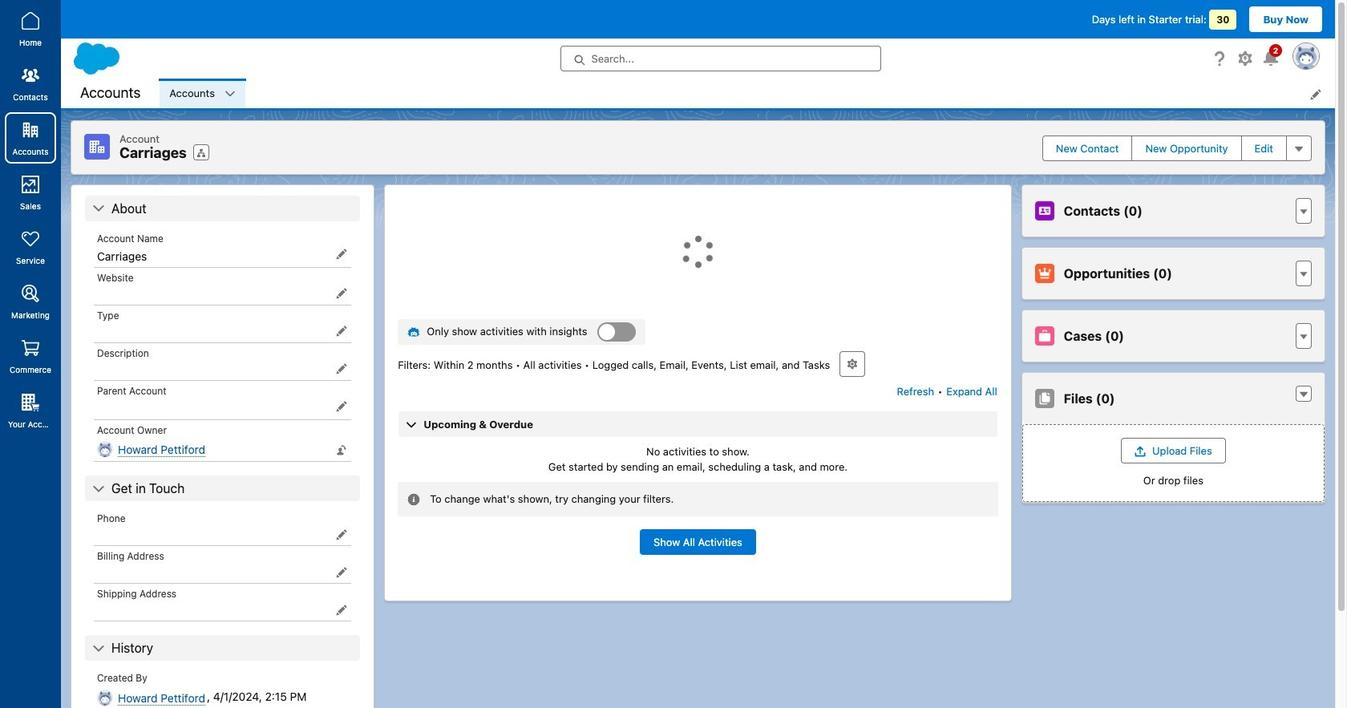 Task type: describe. For each thing, give the bounding box(es) containing it.
cases image
[[1035, 326, 1054, 345]]

edit shipping address image
[[336, 604, 347, 615]]

edit type image
[[336, 326, 347, 337]]

edit website image
[[336, 288, 347, 299]]

edit account name image
[[336, 249, 347, 260]]

text default image inside files element
[[1298, 389, 1310, 400]]

contacts image
[[1035, 201, 1054, 220]]



Task type: vqa. For each thing, say whether or not it's contained in the screenshot.
Edit Billing Address Image
yes



Task type: locate. For each thing, give the bounding box(es) containing it.
status
[[398, 482, 998, 516]]

edit phone image
[[336, 529, 347, 540]]

1 vertical spatial text default image
[[1298, 389, 1310, 400]]

1 horizontal spatial text default image
[[1298, 389, 1310, 400]]

list
[[160, 79, 1335, 108]]

text default image
[[224, 88, 236, 100], [1298, 389, 1310, 400]]

0 vertical spatial text default image
[[224, 88, 236, 100]]

0 horizontal spatial text default image
[[224, 88, 236, 100]]

edit parent account image
[[336, 401, 347, 412]]

edit billing address image
[[336, 567, 347, 578]]

files element
[[1021, 372, 1326, 504]]

list item
[[160, 79, 245, 108]]

text default image
[[92, 202, 105, 215], [408, 325, 420, 338], [92, 483, 105, 496], [408, 493, 420, 506], [92, 642, 105, 655]]

opportunities image
[[1035, 263, 1054, 283]]

edit description image
[[336, 363, 347, 375]]



